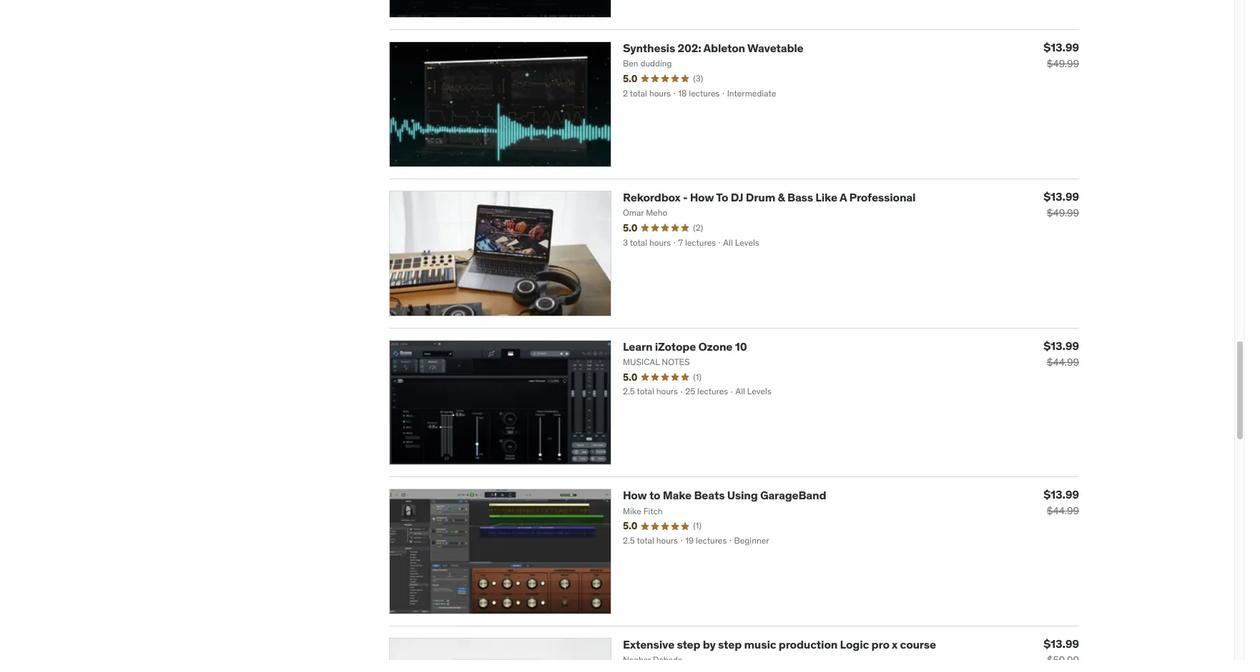 Task type: describe. For each thing, give the bounding box(es) containing it.
by
[[703, 638, 716, 652]]

make
[[663, 489, 692, 503]]

izotope
[[655, 339, 696, 354]]

202:
[[678, 41, 701, 55]]

$49.99 for synthesis 202: ableton wavetable
[[1047, 57, 1079, 70]]

ableton
[[703, 41, 745, 55]]

extensive step by step music production logic pro x course
[[623, 638, 936, 652]]

1 step from the left
[[677, 638, 700, 652]]

$13.99 $44.99 for how to make beats using garageband
[[1044, 488, 1079, 518]]

course
[[900, 638, 936, 652]]

synthesis
[[623, 41, 675, 55]]

learn
[[623, 339, 653, 354]]

synthesis 202: ableton wavetable link
[[623, 41, 804, 55]]

a
[[840, 190, 847, 204]]

-
[[683, 190, 688, 204]]

logic
[[840, 638, 869, 652]]

how to make beats using garageband
[[623, 489, 826, 503]]

using
[[727, 489, 758, 503]]

$13.99 for synthesis 202: ableton wavetable
[[1044, 40, 1079, 54]]

garageband
[[760, 489, 826, 503]]

bass
[[787, 190, 813, 204]]

production
[[779, 638, 838, 652]]

$13.99 $44.99 for learn izotope ozone 10
[[1044, 339, 1079, 369]]

synthesis 202: ableton wavetable
[[623, 41, 804, 55]]

drum
[[746, 190, 775, 204]]

&
[[778, 190, 785, 204]]

x
[[892, 638, 898, 652]]

to
[[649, 489, 660, 503]]

pro
[[871, 638, 890, 652]]

rekordbox
[[623, 190, 681, 204]]



Task type: vqa. For each thing, say whether or not it's contained in the screenshot.
[Optional] How to resolve issues [Optional]
no



Task type: locate. For each thing, give the bounding box(es) containing it.
2 $13.99 $49.99 from the top
[[1044, 189, 1079, 219]]

extensive step by step music production logic pro x course link
[[623, 638, 936, 652]]

$13.99 for how to make beats using garageband
[[1044, 488, 1079, 502]]

$44.99
[[1047, 356, 1079, 369], [1047, 505, 1079, 518]]

4 $13.99 from the top
[[1044, 488, 1079, 502]]

1 $13.99 $44.99 from the top
[[1044, 339, 1079, 369]]

0 horizontal spatial step
[[677, 638, 700, 652]]

$13.99 $44.99
[[1044, 339, 1079, 369], [1044, 488, 1079, 518]]

$13.99 $49.99 for synthesis 202: ableton wavetable
[[1044, 40, 1079, 70]]

0 vertical spatial $44.99
[[1047, 356, 1079, 369]]

step left by
[[677, 638, 700, 652]]

step
[[677, 638, 700, 652], [718, 638, 742, 652]]

beats
[[694, 489, 725, 503]]

1 vertical spatial $13.99 $49.99
[[1044, 189, 1079, 219]]

1 $13.99 $49.99 from the top
[[1044, 40, 1079, 70]]

how left "to"
[[623, 489, 647, 503]]

1 $13.99 from the top
[[1044, 40, 1079, 54]]

learn izotope ozone 10 link
[[623, 339, 747, 354]]

2 step from the left
[[718, 638, 742, 652]]

0 horizontal spatial how
[[623, 489, 647, 503]]

1 vertical spatial how
[[623, 489, 647, 503]]

$13.99 $49.99 for rekordbox - how to dj drum & bass like a professional
[[1044, 189, 1079, 219]]

wavetable
[[747, 41, 804, 55]]

2 $13.99 from the top
[[1044, 189, 1079, 204]]

1 horizontal spatial step
[[718, 638, 742, 652]]

$13.99 for learn izotope ozone 10
[[1044, 339, 1079, 353]]

0 vertical spatial $13.99 $44.99
[[1044, 339, 1079, 369]]

ozone
[[698, 339, 733, 354]]

how to make beats using garageband link
[[623, 489, 826, 503]]

5 $13.99 from the top
[[1044, 637, 1079, 652]]

$44.99 for how to make beats using garageband
[[1047, 505, 1079, 518]]

like
[[816, 190, 837, 204]]

extensive
[[623, 638, 674, 652]]

2 $49.99 from the top
[[1047, 207, 1079, 219]]

0 vertical spatial how
[[690, 190, 714, 204]]

$13.99
[[1044, 40, 1079, 54], [1044, 189, 1079, 204], [1044, 339, 1079, 353], [1044, 488, 1079, 502], [1044, 637, 1079, 652]]

2 $13.99 $44.99 from the top
[[1044, 488, 1079, 518]]

10
[[735, 339, 747, 354]]

$49.99 for rekordbox - how to dj drum & bass like a professional
[[1047, 207, 1079, 219]]

1 $49.99 from the top
[[1047, 57, 1079, 70]]

dj
[[731, 190, 743, 204]]

how right "-"
[[690, 190, 714, 204]]

rekordbox - how to dj drum & bass like a professional link
[[623, 190, 916, 204]]

how
[[690, 190, 714, 204], [623, 489, 647, 503]]

3 $13.99 from the top
[[1044, 339, 1079, 353]]

1 vertical spatial $13.99 $44.99
[[1044, 488, 1079, 518]]

music
[[744, 638, 776, 652]]

$49.99
[[1047, 57, 1079, 70], [1047, 207, 1079, 219]]

1 vertical spatial $49.99
[[1047, 207, 1079, 219]]

$13.99 $49.99
[[1044, 40, 1079, 70], [1044, 189, 1079, 219]]

to
[[716, 190, 728, 204]]

$44.99 for learn izotope ozone 10
[[1047, 356, 1079, 369]]

1 vertical spatial $44.99
[[1047, 505, 1079, 518]]

step right by
[[718, 638, 742, 652]]

learn izotope ozone 10
[[623, 339, 747, 354]]

0 vertical spatial $49.99
[[1047, 57, 1079, 70]]

1 horizontal spatial how
[[690, 190, 714, 204]]

2 $44.99 from the top
[[1047, 505, 1079, 518]]

professional
[[849, 190, 916, 204]]

$13.99 for rekordbox - how to dj drum & bass like a professional
[[1044, 189, 1079, 204]]

rekordbox - how to dj drum & bass like a professional
[[623, 190, 916, 204]]

0 vertical spatial $13.99 $49.99
[[1044, 40, 1079, 70]]

1 $44.99 from the top
[[1047, 356, 1079, 369]]



